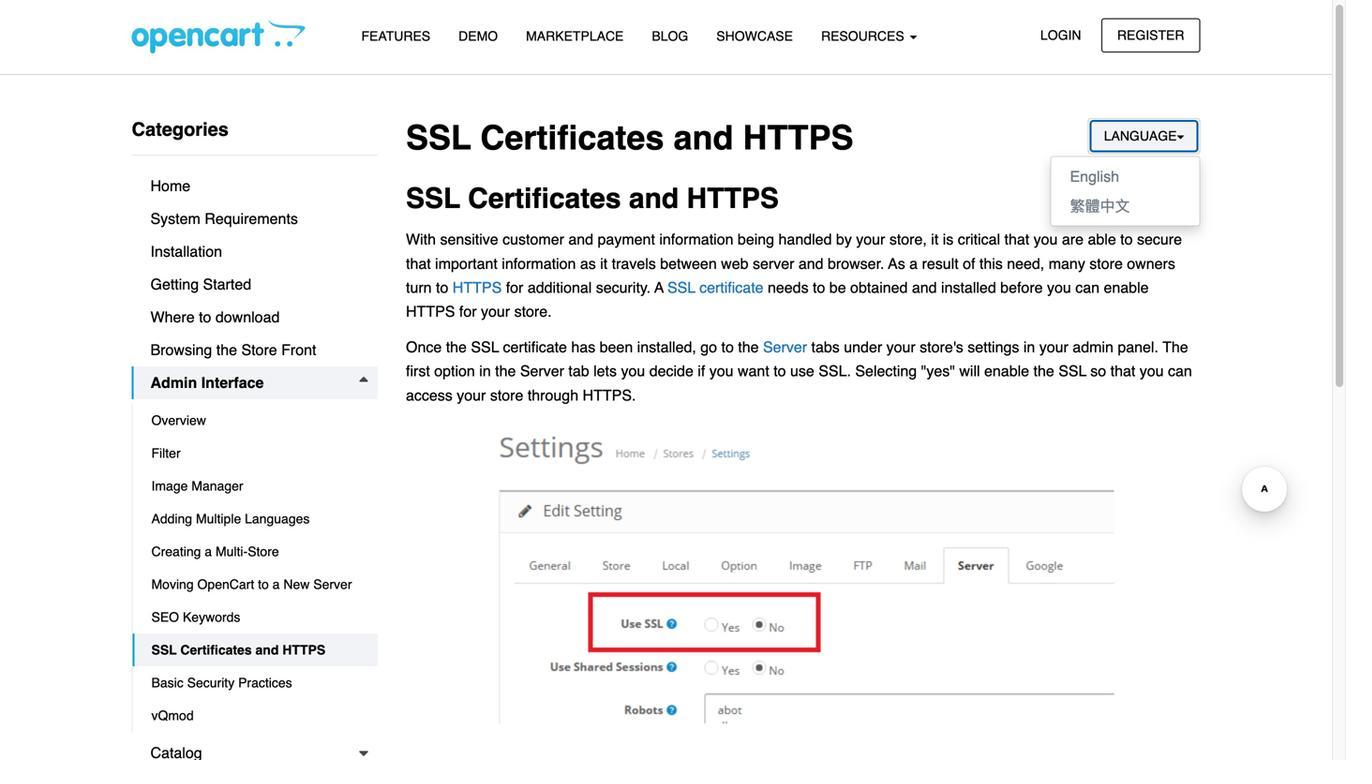 Task type: locate. For each thing, give the bounding box(es) containing it.
login
[[1040, 28, 1081, 43]]

once the ssl certificate has been installed, go to the server
[[406, 338, 811, 356]]

1 vertical spatial store
[[490, 386, 523, 404]]

1 vertical spatial a
[[205, 544, 212, 559]]

enable inside tabs under your store's settings in your admin panel. the first option in the server tab lets you decide if you want to use ssl. selecting "yes" will enable the ssl so that you can access your store through https.
[[984, 362, 1029, 380]]

https.
[[583, 386, 636, 404]]

that
[[1004, 231, 1029, 248], [406, 255, 431, 272], [1111, 362, 1136, 380]]

can
[[1075, 279, 1100, 296], [1168, 362, 1192, 380]]

demo
[[459, 29, 498, 44]]

a right as
[[909, 255, 918, 272]]

0 vertical spatial that
[[1004, 231, 1029, 248]]

want
[[738, 362, 769, 380]]

customer
[[503, 231, 564, 248]]

ssl inside tabs under your store's settings in your admin panel. the first option in the server tab lets you decide if you want to use ssl. selecting "yes" will enable the ssl so that you can access your store through https.
[[1059, 362, 1087, 380]]

ssl.
[[819, 362, 851, 380]]

2 vertical spatial certificates
[[180, 643, 252, 658]]

you down many
[[1047, 279, 1071, 296]]

started
[[203, 276, 251, 293]]

under
[[844, 338, 882, 356]]

use ssl image
[[491, 419, 1115, 724]]

language button
[[1088, 118, 1200, 154]]

and
[[674, 119, 734, 157], [629, 183, 679, 215], [568, 231, 593, 248], [799, 255, 824, 272], [912, 279, 937, 296], [255, 643, 279, 658]]

certificate down web
[[699, 279, 764, 296]]

the right option
[[495, 362, 516, 380]]

1 vertical spatial information
[[502, 255, 576, 272]]

0 horizontal spatial for
[[459, 303, 477, 320]]

by
[[836, 231, 852, 248]]

store up moving opencart to a new server "link"
[[248, 544, 279, 559]]

1 vertical spatial can
[[1168, 362, 1192, 380]]

basic security practices
[[151, 675, 292, 690]]

1 vertical spatial for
[[459, 303, 477, 320]]

your right by
[[856, 231, 885, 248]]

2 horizontal spatial server
[[763, 338, 807, 356]]

to inside "link"
[[258, 577, 269, 592]]

2 horizontal spatial that
[[1111, 362, 1136, 380]]

it right as
[[600, 255, 608, 272]]

enable inside the needs to be obtained and installed before you can enable https for your store.
[[1104, 279, 1149, 296]]

that right so on the right of page
[[1111, 362, 1136, 380]]

you
[[1034, 231, 1058, 248], [1047, 279, 1071, 296], [621, 362, 645, 380], [709, 362, 734, 380], [1140, 362, 1164, 380]]

showcase
[[716, 29, 793, 44]]

image
[[151, 479, 188, 494]]

1 vertical spatial certificate
[[503, 338, 567, 356]]

marketplace link
[[512, 20, 638, 53]]

seo keywords link
[[133, 601, 378, 634]]

your down https link
[[481, 303, 510, 320]]

0 horizontal spatial information
[[502, 255, 576, 272]]

use
[[790, 362, 814, 380]]

browser.
[[828, 255, 884, 272]]

a left new
[[272, 577, 280, 592]]

tab
[[568, 362, 589, 380]]

store inside tabs under your store's settings in your admin panel. the first option in the server tab lets you decide if you want to use ssl. selecting "yes" will enable the ssl so that you can access your store through https.
[[490, 386, 523, 404]]

ssl certificates and https link
[[133, 634, 378, 667]]

1 horizontal spatial store
[[1090, 255, 1123, 272]]

enable down settings
[[984, 362, 1029, 380]]

0 vertical spatial certificate
[[699, 279, 764, 296]]

keywords
[[183, 610, 240, 625]]

certificate down store.
[[503, 338, 567, 356]]

secure
[[1137, 231, 1182, 248]]

creating a multi-store
[[151, 544, 279, 559]]

can down the at top
[[1168, 362, 1192, 380]]

system requirements link
[[132, 202, 378, 235]]

1 horizontal spatial that
[[1004, 231, 1029, 248]]

resources
[[821, 29, 908, 44]]

2 vertical spatial that
[[1111, 362, 1136, 380]]

in right settings
[[1024, 338, 1035, 356]]

is
[[943, 231, 954, 248]]

many
[[1049, 255, 1085, 272]]

0 vertical spatial store
[[1090, 255, 1123, 272]]

to right the able
[[1120, 231, 1133, 248]]

to inside tabs under your store's settings in your admin panel. the first option in the server tab lets you decide if you want to use ssl. selecting "yes" will enable the ssl so that you can access your store through https.
[[774, 362, 786, 380]]

0 vertical spatial a
[[909, 255, 918, 272]]

blog link
[[638, 20, 702, 53]]

demo link
[[444, 20, 512, 53]]

0 vertical spatial in
[[1024, 338, 1035, 356]]

in right option
[[479, 362, 491, 380]]

information up between
[[659, 231, 734, 248]]

2 vertical spatial server
[[313, 577, 352, 592]]

and inside the needs to be obtained and installed before you can enable https for your store.
[[912, 279, 937, 296]]

interface
[[201, 374, 264, 391]]

1 vertical spatial enable
[[984, 362, 1029, 380]]

you left are
[[1034, 231, 1058, 248]]

1 horizontal spatial enable
[[1104, 279, 1149, 296]]

where to download link
[[132, 301, 378, 334]]

store down the able
[[1090, 255, 1123, 272]]

that up the need,
[[1004, 231, 1029, 248]]

2 horizontal spatial a
[[909, 255, 918, 272]]

selecting
[[855, 362, 917, 380]]

obtained
[[850, 279, 908, 296]]

to right go on the right of the page
[[721, 338, 734, 356]]

where
[[150, 308, 195, 326]]

1 vertical spatial that
[[406, 255, 431, 272]]

1 vertical spatial ssl certificates and https
[[406, 183, 779, 215]]

0 horizontal spatial it
[[600, 255, 608, 272]]

will
[[959, 362, 980, 380]]

it left "is"
[[931, 231, 939, 248]]

0 horizontal spatial server
[[313, 577, 352, 592]]

0 horizontal spatial a
[[205, 544, 212, 559]]

installation link
[[132, 235, 378, 268]]

server up through
[[520, 362, 564, 380]]

your left admin
[[1039, 338, 1069, 356]]

needs to be obtained and installed before you can enable https for your store.
[[406, 279, 1149, 320]]

being
[[738, 231, 774, 248]]

features link
[[347, 20, 444, 53]]

ssl
[[406, 119, 471, 157], [406, 183, 460, 215], [667, 279, 695, 296], [471, 338, 499, 356], [1059, 362, 1087, 380], [151, 643, 177, 658]]

0 horizontal spatial in
[[479, 362, 491, 380]]

admin interface
[[150, 374, 264, 391]]

1 vertical spatial server
[[520, 362, 564, 380]]

0 vertical spatial ssl certificates and https
[[406, 119, 854, 157]]

1 horizontal spatial a
[[272, 577, 280, 592]]

https inside the needs to be obtained and installed before you can enable https for your store.
[[406, 303, 455, 320]]

to left 'use'
[[774, 362, 786, 380]]

with sensitive customer and payment information being handled by your store, it is critical that you are able to secure that important information as it travels between web server and browser. as a result of this need, many store owners turn to
[[406, 231, 1182, 296]]

basic
[[151, 675, 183, 690]]

ssl certificates and https
[[406, 119, 854, 157], [406, 183, 779, 215], [151, 643, 325, 658]]

been
[[600, 338, 633, 356]]

languages
[[245, 511, 310, 526]]

1 horizontal spatial certificate
[[699, 279, 764, 296]]

store left through
[[490, 386, 523, 404]]

store
[[241, 341, 277, 359], [248, 544, 279, 559]]

for down https link
[[459, 303, 477, 320]]

result
[[922, 255, 959, 272]]

the left so on the right of page
[[1034, 362, 1054, 380]]

you inside with sensitive customer and payment information being handled by your store, it is critical that you are able to secure that important information as it travels between web server and browser. as a result of this need, many store owners turn to
[[1034, 231, 1058, 248]]

a left multi-
[[205, 544, 212, 559]]

server link
[[763, 338, 811, 356]]

1 horizontal spatial server
[[520, 362, 564, 380]]

your down option
[[457, 386, 486, 404]]

decide
[[649, 362, 694, 380]]

that up "turn" on the top
[[406, 255, 431, 272]]

ssl certificate link
[[667, 279, 764, 296]]

opencart - open source shopping cart solution image
[[132, 20, 305, 53]]

sensitive
[[440, 231, 498, 248]]

panel.
[[1118, 338, 1159, 356]]

enable down owners
[[1104, 279, 1149, 296]]

the up 'interface'
[[216, 341, 237, 359]]

0 horizontal spatial store
[[490, 386, 523, 404]]

information down customer
[[502, 255, 576, 272]]

0 horizontal spatial can
[[1075, 279, 1100, 296]]

manager
[[192, 479, 243, 494]]

0 vertical spatial can
[[1075, 279, 1100, 296]]

store down 'where to download' link
[[241, 341, 277, 359]]

1 horizontal spatial for
[[506, 279, 523, 296]]

for up store.
[[506, 279, 523, 296]]

1 vertical spatial in
[[479, 362, 491, 380]]

image manager
[[151, 479, 243, 494]]

as
[[888, 255, 905, 272]]

server right new
[[313, 577, 352, 592]]

1 horizontal spatial information
[[659, 231, 734, 248]]

it
[[931, 231, 939, 248], [600, 255, 608, 272]]

register
[[1117, 28, 1184, 43]]

can inside the needs to be obtained and installed before you can enable https for your store.
[[1075, 279, 1100, 296]]

server inside tabs under your store's settings in your admin panel. the first option in the server tab lets you decide if you want to use ssl. selecting "yes" will enable the ssl so that you can access your store through https.
[[520, 362, 564, 380]]

0 horizontal spatial enable
[[984, 362, 1029, 380]]

2 vertical spatial ssl certificates and https
[[151, 643, 325, 658]]

can down many
[[1075, 279, 1100, 296]]

to left new
[[258, 577, 269, 592]]

https for additional security. a ssl certificate
[[453, 279, 764, 296]]

1 horizontal spatial can
[[1168, 362, 1192, 380]]

server up 'use'
[[763, 338, 807, 356]]

your up selecting
[[886, 338, 916, 356]]

1 horizontal spatial it
[[931, 231, 939, 248]]

1 vertical spatial it
[[600, 255, 608, 272]]

basic security practices link
[[133, 667, 378, 699]]

2 vertical spatial a
[[272, 577, 280, 592]]

your
[[856, 231, 885, 248], [481, 303, 510, 320], [886, 338, 916, 356], [1039, 338, 1069, 356], [457, 386, 486, 404]]

the up option
[[446, 338, 467, 356]]

first
[[406, 362, 430, 380]]

able
[[1088, 231, 1116, 248]]

to left be
[[813, 279, 825, 296]]

for inside the needs to be obtained and installed before you can enable https for your store.
[[459, 303, 477, 320]]

0 vertical spatial enable
[[1104, 279, 1149, 296]]

"yes"
[[921, 362, 955, 380]]



Task type: describe. For each thing, give the bounding box(es) containing it.
store,
[[889, 231, 927, 248]]

0 vertical spatial certificates
[[480, 119, 664, 157]]

english button
[[1051, 162, 1199, 191]]

filter
[[151, 446, 181, 461]]

front
[[281, 341, 316, 359]]

the
[[1163, 338, 1188, 356]]

the up want
[[738, 338, 759, 356]]

where to download
[[150, 308, 280, 326]]

so
[[1091, 362, 1106, 380]]

0 vertical spatial it
[[931, 231, 939, 248]]

server inside "link"
[[313, 577, 352, 592]]

0 horizontal spatial certificate
[[503, 338, 567, 356]]

multi-
[[216, 544, 248, 559]]

has
[[571, 338, 595, 356]]

security.
[[596, 279, 651, 296]]

a inside "link"
[[272, 577, 280, 592]]

turn
[[406, 279, 432, 296]]

categories
[[132, 119, 229, 140]]

getting started
[[150, 276, 251, 293]]

if
[[698, 362, 705, 380]]

moving opencart to a new server link
[[133, 568, 378, 601]]

with
[[406, 231, 436, 248]]

vqmod
[[151, 708, 194, 723]]

requirements
[[205, 210, 298, 227]]

english
[[1070, 168, 1119, 185]]

tabs
[[811, 338, 840, 356]]

your inside the needs to be obtained and installed before you can enable https for your store.
[[481, 303, 510, 320]]

store's
[[920, 338, 964, 356]]

to inside the needs to be obtained and installed before you can enable https for your store.
[[813, 279, 825, 296]]

critical
[[958, 231, 1000, 248]]

browsing the store front link
[[132, 334, 378, 367]]

browsing
[[150, 341, 212, 359]]

you inside the needs to be obtained and installed before you can enable https for your store.
[[1047, 279, 1071, 296]]

1 vertical spatial certificates
[[468, 183, 621, 215]]

language
[[1104, 128, 1177, 143]]

0 vertical spatial server
[[763, 338, 807, 356]]

login link
[[1025, 18, 1097, 52]]

of
[[963, 255, 975, 272]]

0 vertical spatial store
[[241, 341, 277, 359]]

important
[[435, 255, 498, 272]]

security
[[187, 675, 235, 690]]

that inside tabs under your store's settings in your admin panel. the first option in the server tab lets you decide if you want to use ssl. selecting "yes" will enable the ssl so that you can access your store through https.
[[1111, 362, 1136, 380]]

your inside with sensitive customer and payment information being handled by your store, it is critical that you are able to secure that important information as it travels between web server and browser. as a result of this need, many store owners turn to
[[856, 231, 885, 248]]

https link
[[453, 279, 502, 296]]

access
[[406, 386, 453, 404]]

resources link
[[807, 20, 931, 53]]

adding multiple languages link
[[133, 502, 378, 535]]

filter link
[[133, 437, 378, 470]]

option
[[434, 362, 475, 380]]

new
[[283, 577, 310, 592]]

creating
[[151, 544, 201, 559]]

be
[[829, 279, 846, 296]]

installation
[[150, 243, 222, 260]]

a inside with sensitive customer and payment information being handled by your store, it is critical that you are able to secure that important information as it travels between web server and browser. as a result of this need, many store owners turn to
[[909, 255, 918, 272]]

as
[[580, 255, 596, 272]]

getting started link
[[132, 268, 378, 301]]

admin
[[1073, 338, 1114, 356]]

adding
[[151, 511, 192, 526]]

you right lets
[[621, 362, 645, 380]]

ssl certificates and https inside the ssl certificates and https link
[[151, 643, 325, 658]]

system requirements
[[150, 210, 298, 227]]

adding multiple languages
[[151, 511, 310, 526]]

store inside with sensitive customer and payment information being handled by your store, it is critical that you are able to secure that important information as it travels between web server and browser. as a result of this need, many store owners turn to
[[1090, 255, 1123, 272]]

web
[[721, 255, 749, 272]]

overview link
[[133, 404, 378, 437]]

0 vertical spatial information
[[659, 231, 734, 248]]

needs
[[768, 279, 809, 296]]

1 horizontal spatial in
[[1024, 338, 1035, 356]]

admin
[[150, 374, 197, 391]]

practices
[[238, 675, 292, 690]]

creating a multi-store link
[[133, 535, 378, 568]]

0 vertical spatial for
[[506, 279, 523, 296]]

additional
[[528, 279, 592, 296]]

image manager link
[[133, 470, 378, 502]]

settings
[[968, 338, 1019, 356]]

download
[[215, 308, 280, 326]]

to right "turn" on the top
[[436, 279, 448, 296]]

moving opencart to a new server
[[151, 577, 352, 592]]

browsing the store front
[[150, 341, 316, 359]]

0 horizontal spatial that
[[406, 255, 431, 272]]

tabs under your store's settings in your admin panel. the first option in the server tab lets you decide if you want to use ssl. selecting "yes" will enable the ssl so that you can access your store through https.
[[406, 338, 1192, 404]]

admin interface link
[[132, 367, 378, 399]]

this
[[979, 255, 1003, 272]]

1 vertical spatial store
[[248, 544, 279, 559]]

handled
[[779, 231, 832, 248]]

you right if
[[709, 362, 734, 380]]

can inside tabs under your store's settings in your admin panel. the first option in the server tab lets you decide if you want to use ssl. selecting "yes" will enable the ssl so that you can access your store through https.
[[1168, 362, 1192, 380]]

need,
[[1007, 255, 1045, 272]]

opencart
[[197, 577, 254, 592]]

store.
[[514, 303, 552, 320]]

the inside browsing the store front link
[[216, 341, 237, 359]]

once
[[406, 338, 442, 356]]

through
[[528, 386, 578, 404]]

multiple
[[196, 511, 241, 526]]

home link
[[132, 170, 378, 202]]

before
[[1000, 279, 1043, 296]]

home
[[150, 177, 190, 195]]

features
[[361, 29, 430, 44]]

owners
[[1127, 255, 1175, 272]]

to right "where"
[[199, 308, 211, 326]]

server
[[753, 255, 794, 272]]

you down panel. on the right top
[[1140, 362, 1164, 380]]

seo
[[151, 610, 179, 625]]



Task type: vqa. For each thing, say whether or not it's contained in the screenshot.
OR to the bottom
no



